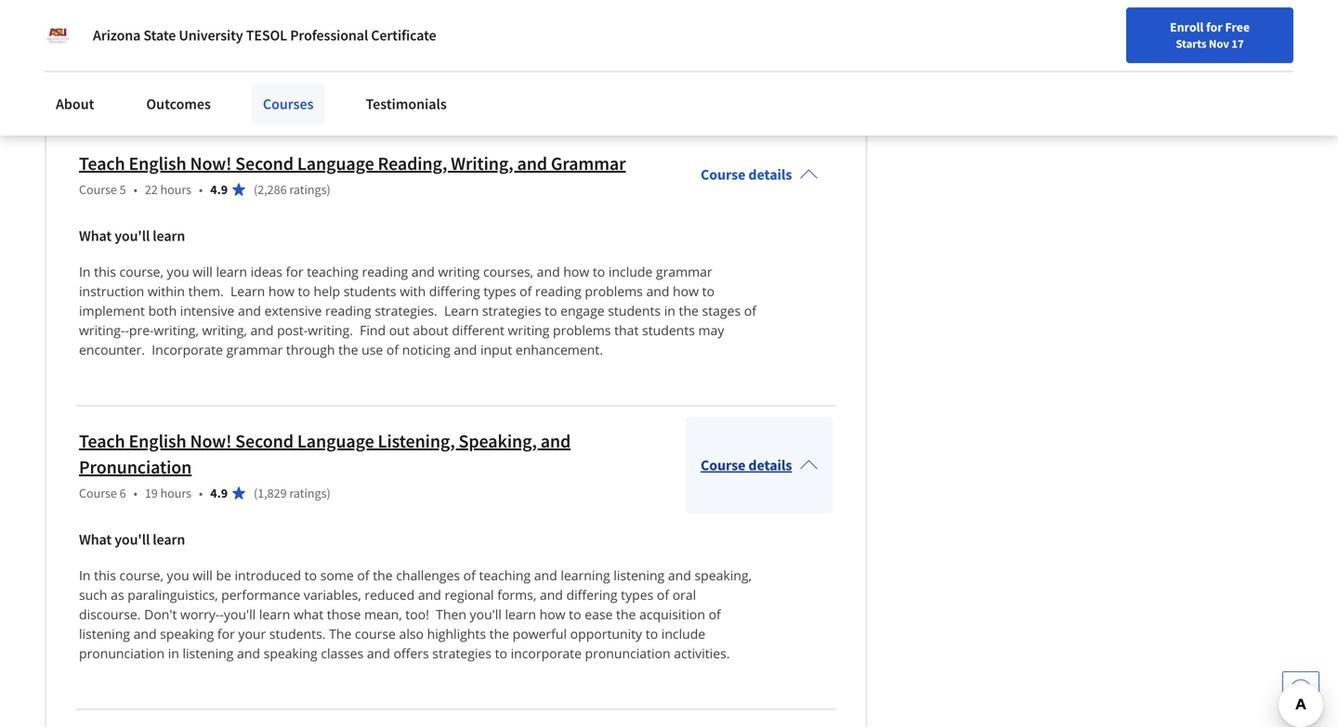 Task type: vqa. For each thing, say whether or not it's contained in the screenshot.
the topmost 'PONTIFICIA UNIVERSIDAD CATÓLICA DE CHILE' image
no



Task type: describe. For each thing, give the bounding box(es) containing it.
what
[[294, 606, 324, 624]]

teach english now! second language listening, speaking, and pronunciation link
[[79, 430, 571, 479]]

reduced
[[365, 587, 415, 604]]

compose
[[109, 82, 168, 101]]

2 pronunciation from the left
[[585, 645, 671, 663]]

of left oral
[[657, 587, 669, 604]]

oral
[[672, 587, 696, 604]]

highlights
[[427, 626, 486, 643]]

your inside in this course, you will be introduced to some of the challenges of teaching and learning listening and speaking, such as paralinguistics, performance variables, reduced and regional forms, and differing types of oral discourse. don't worry--you'll learn what those mean, too!  then you'll learn how to ease the acquisition of listening and speaking for your students. the course also highlights the powerful opportunity to include pronunciation in listening and speaking classes and offers strategies to incorporate pronunciation activities.
[[238, 626, 266, 643]]

1 horizontal spatial grammar
[[656, 263, 712, 281]]

5
[[120, 181, 126, 198]]

and inside teach english now! second language listening, speaking, and pronunciation
[[541, 430, 571, 453]]

will for teach english now! second language reading, writing, and grammar
[[193, 263, 213, 281]]

you'll down regional
[[470, 606, 502, 624]]

noticing
[[402, 341, 450, 359]]

help
[[314, 283, 340, 300]]

testimonials
[[366, 95, 447, 113]]

of up regional
[[463, 567, 476, 585]]

that
[[614, 322, 639, 339]]

1 pronunciation from the left
[[79, 645, 165, 663]]

your for own
[[170, 82, 199, 101]]

acquisition
[[639, 606, 705, 624]]

teach english now! second language reading, writing, and grammar link
[[79, 152, 626, 175]]

use
[[362, 341, 383, 359]]

speaking,
[[695, 567, 752, 585]]

teaching inside in this course, you will learn ideas for teaching reading and writing courses, and how to include grammar instruction within them.  learn how to help students with differing types of reading problems and how to implement both intensive and extensive reading strategies.  learn strategies to engage students in the stages of writing--pre-writing, writing, and post-writing.  find out about different writing problems that students may encounter.  incorporate grammar through the use of noticing and input enhancement.
[[307, 263, 359, 281]]

for inside in this course, you will learn ideas for teaching reading and writing courses, and how to include grammar instruction within them.  learn how to help students with differing types of reading problems and how to implement both intensive and extensive reading strategies.  learn strategies to engage students in the stages of writing--pre-writing, writing, and post-writing.  find out about different writing problems that students may encounter.  incorporate grammar through the use of noticing and input enhancement.
[[286, 263, 303, 281]]

lesson
[[325, 22, 365, 41]]

course details for teach english now! second language listening, speaking, and pronunciation
[[701, 456, 792, 475]]

( 1,829 ratings )
[[254, 485, 331, 502]]

learn down forms, at the left
[[505, 606, 536, 624]]

2 vertical spatial listening
[[183, 645, 234, 663]]

ease
[[585, 606, 613, 624]]

courses,
[[483, 263, 533, 281]]

details for teach english now! second language listening, speaking, and pronunciation
[[748, 456, 792, 475]]

through
[[286, 341, 335, 359]]

outcomes link
[[135, 84, 222, 125]]

course
[[355, 626, 396, 643]]

now! for teach english now! second language listening, speaking, and pronunciation
[[190, 430, 232, 453]]

ratings for reading,
[[289, 181, 327, 198]]

both
[[148, 302, 177, 320]]

ideas
[[250, 263, 282, 281]]

create
[[109, 22, 149, 41]]

learn down performance
[[259, 606, 290, 624]]

performance
[[221, 587, 300, 604]]

what you'll learn for teach english now! second language reading, writing, and grammar
[[79, 227, 185, 246]]

the left powerful
[[489, 626, 509, 643]]

classes
[[321, 645, 364, 663]]

course details button for teach english now! second language reading, writing, and grammar
[[686, 140, 833, 210]]

to up the stages
[[702, 283, 715, 300]]

you'll down performance
[[224, 606, 256, 624]]

0 vertical spatial writing
[[438, 263, 480, 281]]

for inside in this course, you will be introduced to some of the challenges of teaching and learning listening and speaking, such as paralinguistics, performance variables, reduced and regional forms, and differing types of oral discourse. don't worry--you'll learn what those mean, too!  then you'll learn how to ease the acquisition of listening and speaking for your students. the course also highlights the powerful opportunity to include pronunciation in listening and speaking classes and offers strategies to incorporate pronunciation activities.
[[217, 626, 235, 643]]

intensive
[[180, 302, 235, 320]]

4.9 for teach english now! second language reading, writing, and grammar
[[210, 181, 228, 198]]

worry-
[[180, 606, 220, 624]]

now! for teach english now! second language reading, writing, and grammar
[[190, 152, 232, 175]]

implement
[[79, 302, 145, 320]]

1 a from the left
[[152, 22, 159, 41]]

powerful
[[513, 626, 567, 643]]

the
[[329, 626, 352, 643]]

teaching inside in this course, you will be introduced to some of the challenges of teaching and learning listening and speaking, such as paralinguistics, performance variables, reduced and regional forms, and differing types of oral discourse. don't worry--you'll learn what those mean, too!  then you'll learn how to ease the acquisition of listening and speaking for your students. the course also highlights the powerful opportunity to include pronunciation in listening and speaking classes and offers strategies to incorporate pronunciation activities.
[[479, 567, 531, 585]]

differing inside in this course, you will learn ideas for teaching reading and writing courses, and how to include grammar instruction within them.  learn how to help students with differing types of reading problems and how to implement both intensive and extensive reading strategies.  learn strategies to engage students in the stages of writing--pre-writing, writing, and post-writing.  find out about different writing problems that students may encounter.  incorporate grammar through the use of noticing and input enhancement.
[[429, 283, 480, 300]]

• right 22
[[199, 181, 203, 198]]

hours for teach english now! second language reading, writing, and grammar
[[160, 181, 191, 198]]

discourse.
[[79, 606, 141, 624]]

course details for teach english now! second language reading, writing, and grammar
[[701, 166, 792, 184]]

of right the stages
[[744, 302, 756, 320]]

state
[[143, 26, 176, 45]]

) for reading,
[[327, 181, 331, 198]]

university
[[179, 26, 243, 45]]

own
[[202, 82, 228, 101]]

ratings for listening,
[[289, 485, 327, 502]]

to left some
[[304, 567, 317, 585]]

incorporate
[[152, 341, 223, 359]]

schedule
[[258, 52, 314, 71]]

as
[[111, 587, 124, 604]]

strategies inside in this course, you will learn ideas for teaching reading and writing courses, and how to include grammar instruction within them.  learn how to help students with differing types of reading problems and how to implement both intensive and extensive reading strategies.  learn strategies to engage students in the stages of writing--pre-writing, writing, and post-writing.  find out about different writing problems that students may encounter.  incorporate grammar through the use of noticing and input enhancement.
[[482, 302, 541, 320]]

some
[[320, 567, 354, 585]]

• right 6
[[133, 485, 137, 502]]

professional
[[290, 26, 368, 45]]

nov
[[1209, 36, 1229, 51]]

writing.
[[308, 322, 353, 339]]

coursera image
[[22, 15, 140, 45]]

incorporate
[[511, 645, 582, 663]]

manage
[[109, 52, 157, 71]]

writing,
[[451, 152, 513, 175]]

1 horizontal spatial speaking
[[264, 645, 318, 663]]

1 vertical spatial students
[[608, 302, 661, 320]]

2 writing, from the left
[[202, 322, 247, 339]]

1 horizontal spatial learn
[[444, 302, 479, 320]]

of right use
[[386, 341, 399, 359]]

2 vertical spatial students
[[642, 322, 695, 339]]

starts
[[1176, 36, 1207, 51]]

outcomes
[[146, 95, 211, 113]]

the up may
[[679, 302, 699, 320]]

hours for teach english now! second language listening, speaking, and pronunciation
[[160, 485, 191, 502]]

1 vertical spatial writing
[[508, 322, 550, 339]]

testimonials link
[[355, 84, 458, 125]]

find
[[360, 322, 386, 339]]

strategies.
[[375, 302, 437, 320]]

in this course, you will be introduced to some of the challenges of teaching and learning listening and speaking, such as paralinguistics, performance variables, reduced and regional forms, and differing types of oral discourse. don't worry--you'll learn what those mean, too!  then you'll learn how to ease the acquisition of listening and speaking for your students. the course also highlights the powerful opportunity to include pronunciation in listening and speaking classes and offers strategies to incorporate pronunciation activities.
[[79, 567, 755, 663]]

6
[[120, 485, 126, 502]]

learn down 22
[[153, 227, 185, 246]]

for right plan
[[254, 22, 272, 41]]

arizona state university image
[[45, 22, 71, 48]]

0 vertical spatial teaching
[[231, 82, 285, 101]]

input
[[480, 341, 512, 359]]

arizona
[[93, 26, 141, 45]]

for inside enroll for free starts nov 17
[[1206, 19, 1223, 35]]

22
[[145, 181, 158, 198]]

( for listening,
[[254, 485, 258, 502]]

enroll
[[1170, 19, 1204, 35]]

of down speaking,
[[709, 606, 721, 624]]

include inside in this course, you will learn ideas for teaching reading and writing courses, and how to include grammar instruction within them.  learn how to help students with differing types of reading problems and how to implement both intensive and extensive reading strategies.  learn strategies to engage students in the stages of writing--pre-writing, writing, and post-writing.  find out about different writing problems that students may encounter.  incorporate grammar through the use of noticing and input enhancement.
[[609, 263, 653, 281]]

variables,
[[304, 587, 361, 604]]

to left ease on the left bottom
[[569, 606, 581, 624]]

course, for teach english now! second language reading, writing, and grammar
[[119, 263, 163, 281]]

learning
[[561, 567, 610, 585]]

include inside in this course, you will be introduced to some of the challenges of teaching and learning listening and speaking, such as paralinguistics, performance variables, reduced and regional forms, and differing types of oral discourse. don't worry--you'll learn what those mean, too!  then you'll learn how to ease the acquisition of listening and speaking for your students. the course also highlights the powerful opportunity to include pronunciation in listening and speaking classes and offers strategies to incorporate pronunciation activities.
[[661, 626, 705, 643]]

extensive
[[264, 302, 322, 320]]

you'll down course 5 • 22 hours •
[[114, 227, 150, 246]]

you for teach english now! second language listening, speaking, and pronunciation
[[167, 567, 189, 585]]

to up engage
[[593, 263, 605, 281]]

• right 19
[[199, 485, 203, 502]]

the left use
[[338, 341, 358, 359]]

0 horizontal spatial listening
[[79, 626, 130, 643]]

be
[[216, 567, 231, 585]]

differing inside in this course, you will be introduced to some of the challenges of teaching and learning listening and speaking, such as paralinguistics, performance variables, reduced and regional forms, and differing types of oral discourse. don't worry--you'll learn what those mean, too!  then you'll learn how to ease the acquisition of listening and speaking for your students. the course also highlights the powerful opportunity to include pronunciation in listening and speaking classes and offers strategies to incorporate pronunciation activities.
[[566, 587, 617, 604]]

about
[[413, 322, 449, 339]]

students.
[[269, 626, 326, 643]]

complete
[[162, 22, 221, 41]]

tesol
[[246, 26, 287, 45]]

language for listening,
[[297, 430, 374, 453]]

second for listening,
[[235, 430, 294, 453]]

manage your classroom schedule
[[109, 52, 314, 71]]

of down courses,
[[520, 283, 532, 300]]

about
[[56, 95, 94, 113]]

arizona state university tesol professional certificate
[[93, 26, 436, 45]]

don't
[[144, 606, 177, 624]]

- inside in this course, you will be introduced to some of the challenges of teaching and learning listening and speaking, such as paralinguistics, performance variables, reduced and regional forms, and differing types of oral discourse. don't worry--you'll learn what those mean, too!  then you'll learn how to ease the acquisition of listening and speaking for your students. the course also highlights the powerful opportunity to include pronunciation in listening and speaking classes and offers strategies to incorporate pronunciation activities.
[[220, 606, 224, 624]]



Task type: locate. For each thing, give the bounding box(es) containing it.
problems down engage
[[553, 322, 611, 339]]

2 horizontal spatial teaching
[[479, 567, 531, 585]]

1 vertical spatial teach
[[79, 430, 125, 453]]

what for teach english now! second language reading, writing, and grammar
[[79, 227, 112, 246]]

course 5 • 22 hours •
[[79, 181, 203, 198]]

of right some
[[357, 567, 369, 585]]

1 what from the top
[[79, 227, 112, 246]]

stages
[[702, 302, 741, 320]]

how up extensive
[[268, 283, 294, 300]]

within
[[148, 283, 185, 300]]

0 vertical spatial will
[[193, 263, 213, 281]]

2 horizontal spatial listening
[[614, 567, 665, 585]]

in inside in this course, you will be introduced to some of the challenges of teaching and learning listening and speaking, such as paralinguistics, performance variables, reduced and regional forms, and differing types of oral discourse. don't worry--you'll learn what those mean, too!  then you'll learn how to ease the acquisition of listening and speaking for your students. the course also highlights the powerful opportunity to include pronunciation in listening and speaking classes and offers strategies to incorporate pronunciation activities.
[[79, 567, 91, 585]]

0 vertical spatial now!
[[190, 152, 232, 175]]

None search field
[[265, 12, 571, 49]]

to left incorporate
[[495, 645, 507, 663]]

free
[[1225, 19, 1250, 35]]

0 horizontal spatial writing
[[438, 263, 480, 281]]

english for teach english now! second language reading, writing, and grammar
[[129, 152, 186, 175]]

( down teach english now! second language listening, speaking, and pronunciation link
[[254, 485, 258, 502]]

menu item
[[1001, 19, 1121, 79]]

in up instruction
[[79, 263, 91, 281]]

1 course details from the top
[[701, 166, 792, 184]]

course, inside in this course, you will be introduced to some of the challenges of teaching and learning listening and speaking, such as paralinguistics, performance variables, reduced and regional forms, and differing types of oral discourse. don't worry--you'll learn what those mean, too!  then you'll learn how to ease the acquisition of listening and speaking for your students. the course also highlights the powerful opportunity to include pronunciation in listening and speaking classes and offers strategies to incorporate pronunciation activities.
[[119, 567, 163, 585]]

learn inside in this course, you will learn ideas for teaching reading and writing courses, and how to include grammar instruction within them.  learn how to help students with differing types of reading problems and how to implement both intensive and extensive reading strategies.  learn strategies to engage students in the stages of writing--pre-writing, writing, and post-writing.  find out about different writing problems that students may encounter.  incorporate grammar through the use of noticing and input enhancement.
[[216, 263, 247, 281]]

the up the reduced
[[373, 567, 393, 585]]

your down the state
[[160, 52, 188, 71]]

1 vertical spatial this
[[94, 567, 116, 585]]

problems
[[585, 283, 643, 300], [553, 322, 611, 339]]

2 course details button from the top
[[686, 417, 833, 514]]

in this course, you will learn ideas for teaching reading and writing courses, and how to include grammar instruction within them.  learn how to help students with differing types of reading problems and how to implement both intensive and extensive reading strategies.  learn strategies to engage students in the stages of writing--pre-writing, writing, and post-writing.  find out about different writing problems that students may encounter.  incorporate grammar through the use of noticing and input enhancement.
[[79, 263, 760, 359]]

1 vertical spatial what
[[79, 531, 112, 549]]

) down teach english now! second language listening, speaking, and pronunciation link
[[327, 485, 331, 502]]

2 details from the top
[[748, 456, 792, 475]]

2 language from the top
[[297, 430, 374, 453]]

1,829
[[258, 485, 287, 502]]

reading up writing.
[[325, 302, 371, 320]]

1 vertical spatial details
[[748, 456, 792, 475]]

then
[[436, 606, 466, 624]]

now!
[[190, 152, 232, 175], [190, 430, 232, 453]]

to left engage
[[545, 302, 557, 320]]

0 vertical spatial 4.9
[[210, 181, 228, 198]]

writing
[[438, 263, 480, 281], [508, 322, 550, 339]]

instruction
[[79, 283, 144, 300]]

0 vertical spatial )
[[327, 181, 331, 198]]

2 vertical spatial reading
[[325, 302, 371, 320]]

for up nov
[[1206, 19, 1223, 35]]

writing, up incorporate
[[154, 322, 199, 339]]

(
[[254, 181, 258, 198], [254, 485, 258, 502]]

0 horizontal spatial speaking
[[160, 626, 214, 643]]

ratings right 1,829
[[289, 485, 327, 502]]

learn down 19
[[153, 531, 185, 549]]

reading,
[[378, 152, 447, 175]]

1 vertical spatial strategies
[[432, 645, 492, 663]]

what for teach english now! second language listening, speaking, and pronunciation
[[79, 531, 112, 549]]

this
[[94, 263, 116, 281], [94, 567, 116, 585]]

help center image
[[1290, 679, 1312, 702]]

1 details from the top
[[748, 166, 792, 184]]

details
[[748, 166, 792, 184], [748, 456, 792, 475]]

2 vertical spatial your
[[238, 626, 266, 643]]

writing-
[[79, 322, 125, 339]]

1 in from the top
[[79, 263, 91, 281]]

writing up enhancement.
[[508, 322, 550, 339]]

pre-
[[129, 322, 154, 339]]

courses link
[[252, 84, 325, 125]]

1 horizontal spatial pronunciation
[[585, 645, 671, 663]]

1 vertical spatial in
[[79, 567, 91, 585]]

2 ) from the top
[[327, 485, 331, 502]]

language for reading,
[[297, 152, 374, 175]]

will for teach english now! second language listening, speaking, and pronunciation
[[193, 567, 213, 585]]

enroll for free starts nov 17
[[1170, 19, 1250, 51]]

problems up engage
[[585, 283, 643, 300]]

course details button for teach english now! second language listening, speaking, and pronunciation
[[686, 417, 833, 514]]

you up paralinguistics, on the bottom
[[167, 567, 189, 585]]

reading up with at the left top
[[362, 263, 408, 281]]

1 vertical spatial english
[[129, 430, 186, 453]]

english
[[129, 152, 186, 175], [129, 430, 186, 453]]

activities.
[[674, 645, 730, 663]]

in inside in this course, you will learn ideas for teaching reading and writing courses, and how to include grammar instruction within them.  learn how to help students with differing types of reading problems and how to implement both intensive and extensive reading strategies.  learn strategies to engage students in the stages of writing--pre-writing, writing, and post-writing.  find out about different writing problems that students may encounter.  incorporate grammar through the use of noticing and input enhancement.
[[79, 263, 91, 281]]

1 english from the top
[[129, 152, 186, 175]]

hours
[[160, 181, 191, 198], [160, 485, 191, 502]]

0 vertical spatial differing
[[429, 283, 480, 300]]

types down courses,
[[484, 283, 516, 300]]

1 writing, from the left
[[154, 322, 199, 339]]

4.9 left 2,286
[[210, 181, 228, 198]]

in
[[664, 302, 675, 320], [168, 645, 179, 663]]

0 vertical spatial teach
[[79, 152, 125, 175]]

0 vertical spatial hours
[[160, 181, 191, 198]]

0 vertical spatial english
[[129, 152, 186, 175]]

strategies inside in this course, you will be introduced to some of the challenges of teaching and learning listening and speaking, such as paralinguistics, performance variables, reduced and regional forms, and differing types of oral discourse. don't worry--you'll learn what those mean, too!  then you'll learn how to ease the acquisition of listening and speaking for your students. the course also highlights the powerful opportunity to include pronunciation in listening and speaking classes and offers strategies to incorporate pronunciation activities.
[[432, 645, 492, 663]]

with
[[400, 283, 426, 300]]

1 vertical spatial include
[[661, 626, 705, 643]]

1 ) from the top
[[327, 181, 331, 198]]

you for teach english now! second language reading, writing, and grammar
[[167, 263, 189, 281]]

2 teach from the top
[[79, 430, 125, 453]]

pronunciation
[[79, 456, 192, 479]]

to down acquisition
[[646, 626, 658, 643]]

writing,
[[154, 322, 199, 339], [202, 322, 247, 339]]

in left the stages
[[664, 302, 675, 320]]

0 vertical spatial details
[[748, 166, 792, 184]]

how
[[563, 263, 589, 281], [268, 283, 294, 300], [673, 283, 699, 300], [539, 606, 565, 624]]

pronunciation
[[79, 645, 165, 663], [585, 645, 671, 663]]

different
[[452, 322, 504, 339]]

0 vertical spatial course details button
[[686, 140, 833, 210]]

to
[[593, 263, 605, 281], [298, 283, 310, 300], [702, 283, 715, 300], [545, 302, 557, 320], [304, 567, 317, 585], [569, 606, 581, 624], [646, 626, 658, 643], [495, 645, 507, 663]]

how up engage
[[563, 263, 589, 281]]

differing right with at the left top
[[429, 283, 480, 300]]

you'll down course 6 • 19 hours •
[[114, 531, 150, 549]]

a right create on the top
[[152, 22, 159, 41]]

1 vertical spatial course details button
[[686, 417, 833, 514]]

2 second from the top
[[235, 430, 294, 453]]

1 second from the top
[[235, 152, 294, 175]]

- up the encounter.
[[125, 322, 129, 339]]

1 teach from the top
[[79, 152, 125, 175]]

your left own
[[170, 82, 199, 101]]

1 vertical spatial ratings
[[289, 485, 327, 502]]

0 horizontal spatial writing,
[[154, 322, 199, 339]]

2 english from the top
[[129, 430, 186, 453]]

offers
[[393, 645, 429, 663]]

strategies up different on the left top of page
[[482, 302, 541, 320]]

ratings
[[289, 181, 327, 198], [289, 485, 327, 502]]

this up instruction
[[94, 263, 116, 281]]

1 course, from the top
[[119, 263, 163, 281]]

1 vertical spatial reading
[[535, 283, 581, 300]]

0 vertical spatial language
[[297, 152, 374, 175]]

you up within
[[167, 263, 189, 281]]

classroom
[[191, 52, 255, 71]]

1 vertical spatial what you'll learn
[[79, 531, 185, 549]]

will left be at the bottom of page
[[193, 567, 213, 585]]

reading
[[362, 263, 408, 281], [535, 283, 581, 300], [325, 302, 371, 320]]

tips
[[288, 82, 311, 101]]

teach
[[79, 152, 125, 175], [79, 430, 125, 453]]

grammar down post-
[[226, 341, 283, 359]]

challenges
[[396, 567, 460, 585]]

you inside in this course, you will be introduced to some of the challenges of teaching and learning listening and speaking, such as paralinguistics, performance variables, reduced and regional forms, and differing types of oral discourse. don't worry--you'll learn what those mean, too!  then you'll learn how to ease the acquisition of listening and speaking for your students. the course also highlights the powerful opportunity to include pronunciation in listening and speaking classes and offers strategies to incorporate pronunciation activities.
[[167, 567, 189, 585]]

2 hours from the top
[[160, 485, 191, 502]]

2 course details from the top
[[701, 456, 792, 475]]

reading up engage
[[535, 283, 581, 300]]

post-
[[277, 322, 308, 339]]

1 4.9 from the top
[[210, 181, 228, 198]]

2 4.9 from the top
[[210, 485, 228, 502]]

include up the that
[[609, 263, 653, 281]]

1 vertical spatial you
[[167, 567, 189, 585]]

1 vertical spatial -
[[220, 606, 224, 624]]

in for teach english now! second language reading, writing, and grammar
[[79, 263, 91, 281]]

2 what you'll learn from the top
[[79, 531, 185, 549]]

what
[[79, 227, 112, 246], [79, 531, 112, 549]]

mean,
[[364, 606, 402, 624]]

in for teach english now! second language listening, speaking, and pronunciation
[[79, 567, 91, 585]]

grammar
[[551, 152, 626, 175]]

teach inside teach english now! second language listening, speaking, and pronunciation
[[79, 430, 125, 453]]

learn up them. on the top of the page
[[216, 263, 247, 281]]

0 horizontal spatial a
[[152, 22, 159, 41]]

0 horizontal spatial grammar
[[226, 341, 283, 359]]

listening,
[[378, 430, 455, 453]]

learn
[[230, 283, 265, 300], [444, 302, 479, 320]]

2 now! from the top
[[190, 430, 232, 453]]

english for teach english now! second language listening, speaking, and pronunciation
[[129, 430, 186, 453]]

writing, down intensive
[[202, 322, 247, 339]]

0 vertical spatial listening
[[614, 567, 665, 585]]

about link
[[45, 84, 105, 125]]

0 horizontal spatial in
[[168, 645, 179, 663]]

2 what from the top
[[79, 531, 112, 549]]

certificate
[[371, 26, 436, 45]]

of
[[520, 283, 532, 300], [744, 302, 756, 320], [386, 341, 399, 359], [357, 567, 369, 585], [463, 567, 476, 585], [657, 587, 669, 604], [709, 606, 721, 624]]

teaching up help
[[307, 263, 359, 281]]

2 vertical spatial teaching
[[479, 567, 531, 585]]

- down be at the bottom of page
[[220, 606, 224, 624]]

0 horizontal spatial teaching
[[231, 82, 285, 101]]

) down the teach english now! second language reading, writing, and grammar
[[327, 181, 331, 198]]

differing
[[429, 283, 480, 300], [566, 587, 617, 604]]

create a complete plan for a single lesson
[[109, 22, 365, 41]]

for down "worry-"
[[217, 626, 235, 643]]

course 6 • 19 hours •
[[79, 485, 203, 502]]

0 vertical spatial you
[[167, 263, 189, 281]]

this inside in this course, you will learn ideas for teaching reading and writing courses, and how to include grammar instruction within them.  learn how to help students with differing types of reading problems and how to implement both intensive and extensive reading strategies.  learn strategies to engage students in the stages of writing--pre-writing, writing, and post-writing.  find out about different writing problems that students may encounter.  incorporate grammar through the use of noticing and input enhancement.
[[94, 263, 116, 281]]

0 vertical spatial grammar
[[656, 263, 712, 281]]

strategies down highlights
[[432, 645, 492, 663]]

english inside teach english now! second language listening, speaking, and pronunciation
[[129, 430, 186, 453]]

details for teach english now! second language reading, writing, and grammar
[[748, 166, 792, 184]]

speaking,
[[459, 430, 537, 453]]

your for classroom
[[160, 52, 188, 71]]

0 vertical spatial types
[[484, 283, 516, 300]]

will inside in this course, you will learn ideas for teaching reading and writing courses, and how to include grammar instruction within them.  learn how to help students with differing types of reading problems and how to implement both intensive and extensive reading strategies.  learn strategies to engage students in the stages of writing--pre-writing, writing, and post-writing.  find out about different writing problems that students may encounter.  incorporate grammar through the use of noticing and input enhancement.
[[193, 263, 213, 281]]

speaking down "worry-"
[[160, 626, 214, 643]]

course, up within
[[119, 263, 163, 281]]

pronunciation down discourse.
[[79, 645, 165, 663]]

1 ratings from the top
[[289, 181, 327, 198]]

1 vertical spatial teaching
[[307, 263, 359, 281]]

second for reading,
[[235, 152, 294, 175]]

1 ( from the top
[[254, 181, 258, 198]]

0 vertical spatial in
[[664, 302, 675, 320]]

2 ( from the top
[[254, 485, 258, 502]]

teach up pronunciation
[[79, 430, 125, 453]]

what you'll learn for teach english now! second language listening, speaking, and pronunciation
[[79, 531, 185, 549]]

0 vertical spatial speaking
[[160, 626, 214, 643]]

2 you from the top
[[167, 567, 189, 585]]

now! down outcomes
[[190, 152, 232, 175]]

also
[[399, 626, 424, 643]]

1 language from the top
[[297, 152, 374, 175]]

1 vertical spatial listening
[[79, 626, 130, 643]]

may
[[698, 322, 724, 339]]

now! up pronunciation
[[190, 430, 232, 453]]

to up extensive
[[298, 283, 310, 300]]

this inside in this course, you will be introduced to some of the challenges of teaching and learning listening and speaking, such as paralinguistics, performance variables, reduced and regional forms, and differing types of oral discourse. don't worry--you'll learn what those mean, too!  then you'll learn how to ease the acquisition of listening and speaking for your students. the course also highlights the powerful opportunity to include pronunciation in listening and speaking classes and offers strategies to incorporate pronunciation activities.
[[94, 567, 116, 585]]

1 vertical spatial grammar
[[226, 341, 283, 359]]

0 vertical spatial students
[[344, 283, 396, 300]]

types inside in this course, you will learn ideas for teaching reading and writing courses, and how to include grammar instruction within them.  learn how to help students with differing types of reading problems and how to implement both intensive and extensive reading strategies.  learn strategies to engage students in the stages of writing--pre-writing, writing, and post-writing.  find out about different writing problems that students may encounter.  incorporate grammar through the use of noticing and input enhancement.
[[484, 283, 516, 300]]

in inside in this course, you will learn ideas for teaching reading and writing courses, and how to include grammar instruction within them.  learn how to help students with differing types of reading problems and how to implement both intensive and extensive reading strategies.  learn strategies to engage students in the stages of writing--pre-writing, writing, and post-writing.  find out about different writing problems that students may encounter.  incorporate grammar through the use of noticing and input enhancement.
[[664, 302, 675, 320]]

teach english now! second language reading, writing, and grammar
[[79, 152, 626, 175]]

listening down discourse.
[[79, 626, 130, 643]]

will inside in this course, you will be introduced to some of the challenges of teaching and learning listening and speaking, such as paralinguistics, performance variables, reduced and regional forms, and differing types of oral discourse. don't worry--you'll learn what those mean, too!  then you'll learn how to ease the acquisition of listening and speaking for your students. the course also highlights the powerful opportunity to include pronunciation in listening and speaking classes and offers strategies to incorporate pronunciation activities.
[[193, 567, 213, 585]]

this for teach english now! second language reading, writing, and grammar
[[94, 263, 116, 281]]

how up powerful
[[539, 606, 565, 624]]

0 vertical spatial reading
[[362, 263, 408, 281]]

you inside in this course, you will learn ideas for teaching reading and writing courses, and how to include grammar instruction within them.  learn how to help students with differing types of reading problems and how to implement both intensive and extensive reading strategies.  learn strategies to engage students in the stages of writing--pre-writing, writing, and post-writing.  find out about different writing problems that students may encounter.  incorporate grammar through the use of noticing and input enhancement.
[[167, 263, 189, 281]]

0 horizontal spatial include
[[609, 263, 653, 281]]

1 horizontal spatial teaching
[[307, 263, 359, 281]]

now! inside teach english now! second language listening, speaking, and pronunciation
[[190, 430, 232, 453]]

2 a from the left
[[275, 22, 282, 41]]

enhancement.
[[516, 341, 603, 359]]

how inside in this course, you will be introduced to some of the challenges of teaching and learning listening and speaking, such as paralinguistics, performance variables, reduced and regional forms, and differing types of oral discourse. don't worry--you'll learn what those mean, too!  then you'll learn how to ease the acquisition of listening and speaking for your students. the course also highlights the powerful opportunity to include pronunciation in listening and speaking classes and offers strategies to incorporate pronunciation activities.
[[539, 606, 565, 624]]

course, for teach english now! second language listening, speaking, and pronunciation
[[119, 567, 163, 585]]

0 vertical spatial your
[[160, 52, 188, 71]]

0 vertical spatial course,
[[119, 263, 163, 281]]

( up ideas
[[254, 181, 258, 198]]

4.9 left 1,829
[[210, 485, 228, 502]]

1 horizontal spatial listening
[[183, 645, 234, 663]]

1 vertical spatial now!
[[190, 430, 232, 453]]

2 course, from the top
[[119, 567, 163, 585]]

0 vertical spatial include
[[609, 263, 653, 281]]

0 horizontal spatial -
[[125, 322, 129, 339]]

language up ( 1,829 ratings )
[[297, 430, 374, 453]]

0 vertical spatial ratings
[[289, 181, 327, 198]]

how up may
[[673, 283, 699, 300]]

1 vertical spatial )
[[327, 485, 331, 502]]

1 course details button from the top
[[686, 140, 833, 210]]

teach for teach english now! second language reading, writing, and grammar
[[79, 152, 125, 175]]

the
[[679, 302, 699, 320], [338, 341, 358, 359], [373, 567, 393, 585], [616, 606, 636, 624], [489, 626, 509, 643]]

the right ease on the left bottom
[[616, 606, 636, 624]]

1 horizontal spatial writing,
[[202, 322, 247, 339]]

0 vertical spatial second
[[235, 152, 294, 175]]

1 now! from the top
[[190, 152, 232, 175]]

1 vertical spatial course details
[[701, 456, 792, 475]]

learn up different on the left top of page
[[444, 302, 479, 320]]

out
[[389, 322, 409, 339]]

1 horizontal spatial differing
[[566, 587, 617, 604]]

hours right 19
[[160, 485, 191, 502]]

single
[[285, 22, 322, 41]]

language inside teach english now! second language listening, speaking, and pronunciation
[[297, 430, 374, 453]]

0 horizontal spatial learn
[[230, 283, 265, 300]]

in inside in this course, you will be introduced to some of the challenges of teaching and learning listening and speaking, such as paralinguistics, performance variables, reduced and regional forms, and differing types of oral discourse. don't worry--you'll learn what those mean, too!  then you'll learn how to ease the acquisition of listening and speaking for your students. the course also highlights the powerful opportunity to include pronunciation in listening and speaking classes and offers strategies to incorporate pronunciation activities.
[[168, 645, 179, 663]]

• right 5
[[133, 181, 137, 198]]

1 this from the top
[[94, 263, 116, 281]]

2 in from the top
[[79, 567, 91, 585]]

listening down "worry-"
[[183, 645, 234, 663]]

in down don't
[[168, 645, 179, 663]]

your down performance
[[238, 626, 266, 643]]

4.9
[[210, 181, 228, 198], [210, 485, 228, 502]]

1 horizontal spatial types
[[621, 587, 653, 604]]

students up find
[[344, 283, 396, 300]]

1 what you'll learn from the top
[[79, 227, 185, 246]]

)
[[327, 181, 331, 198], [327, 485, 331, 502]]

such
[[79, 587, 107, 604]]

1 vertical spatial your
[[170, 82, 199, 101]]

2 ratings from the top
[[289, 485, 327, 502]]

0 vertical spatial this
[[94, 263, 116, 281]]

1 horizontal spatial a
[[275, 22, 282, 41]]

1 vertical spatial differing
[[566, 587, 617, 604]]

course, up as
[[119, 567, 163, 585]]

what up the such
[[79, 531, 112, 549]]

teaching up forms, at the left
[[479, 567, 531, 585]]

0 horizontal spatial types
[[484, 283, 516, 300]]

1 hours from the top
[[160, 181, 191, 198]]

19
[[145, 485, 158, 502]]

1 will from the top
[[193, 263, 213, 281]]

1 vertical spatial language
[[297, 430, 374, 453]]

plan
[[224, 22, 251, 41]]

students up the that
[[608, 302, 661, 320]]

compose your own teaching tips
[[109, 82, 311, 101]]

1 vertical spatial problems
[[553, 322, 611, 339]]

teach for teach english now! second language listening, speaking, and pronunciation
[[79, 430, 125, 453]]

1 horizontal spatial writing
[[508, 322, 550, 339]]

0 vertical spatial (
[[254, 181, 258, 198]]

2 this from the top
[[94, 567, 116, 585]]

second up 1,829
[[235, 430, 294, 453]]

0 vertical spatial course details
[[701, 166, 792, 184]]

for
[[1206, 19, 1223, 35], [254, 22, 272, 41], [286, 263, 303, 281], [217, 626, 235, 643]]

language
[[297, 152, 374, 175], [297, 430, 374, 453]]

regional
[[445, 587, 494, 604]]

what up instruction
[[79, 227, 112, 246]]

1 vertical spatial learn
[[444, 302, 479, 320]]

course, inside in this course, you will learn ideas for teaching reading and writing courses, and how to include grammar instruction within them.  learn how to help students with differing types of reading problems and how to implement both intensive and extensive reading strategies.  learn strategies to engage students in the stages of writing--pre-writing, writing, and post-writing.  find out about different writing problems that students may encounter.  incorporate grammar through the use of noticing and input enhancement.
[[119, 263, 163, 281]]

0 vertical spatial what you'll learn
[[79, 227, 185, 246]]

1 vertical spatial in
[[168, 645, 179, 663]]

listening up acquisition
[[614, 567, 665, 585]]

0 vertical spatial strategies
[[482, 302, 541, 320]]

0 vertical spatial what
[[79, 227, 112, 246]]

a left single in the top left of the page
[[275, 22, 282, 41]]

17
[[1231, 36, 1244, 51]]

what you'll learn down course 6 • 19 hours •
[[79, 531, 185, 549]]

1 horizontal spatial include
[[661, 626, 705, 643]]

1 vertical spatial 4.9
[[210, 485, 228, 502]]

in up the such
[[79, 567, 91, 585]]

0 vertical spatial problems
[[585, 283, 643, 300]]

those
[[327, 606, 361, 624]]

types up acquisition
[[621, 587, 653, 604]]

what you'll learn
[[79, 227, 185, 246], [79, 531, 185, 549]]

0 horizontal spatial pronunciation
[[79, 645, 165, 663]]

) for listening,
[[327, 485, 331, 502]]

teaching down schedule
[[231, 82, 285, 101]]

grammar up the stages
[[656, 263, 712, 281]]

1 vertical spatial will
[[193, 567, 213, 585]]

1 horizontal spatial in
[[664, 302, 675, 320]]

1 vertical spatial speaking
[[264, 645, 318, 663]]

types inside in this course, you will be introduced to some of the challenges of teaching and learning listening and speaking, such as paralinguistics, performance variables, reduced and regional forms, and differing types of oral discourse. don't worry--you'll learn what those mean, too!  then you'll learn how to ease the acquisition of listening and speaking for your students. the course also highlights the powerful opportunity to include pronunciation in listening and speaking classes and offers strategies to incorporate pronunciation activities.
[[621, 587, 653, 604]]

teach up 5
[[79, 152, 125, 175]]

2,286
[[258, 181, 287, 198]]

1 vertical spatial course,
[[119, 567, 163, 585]]

0 vertical spatial -
[[125, 322, 129, 339]]

2 will from the top
[[193, 567, 213, 585]]

0 vertical spatial learn
[[230, 283, 265, 300]]

- inside in this course, you will learn ideas for teaching reading and writing courses, and how to include grammar instruction within them.  learn how to help students with differing types of reading problems and how to implement both intensive and extensive reading strategies.  learn strategies to engage students in the stages of writing--pre-writing, writing, and post-writing.  find out about different writing problems that students may encounter.  incorporate grammar through the use of noticing and input enhancement.
[[125, 322, 129, 339]]

4.9 for teach english now! second language listening, speaking, and pronunciation
[[210, 485, 228, 502]]

second inside teach english now! second language listening, speaking, and pronunciation
[[235, 430, 294, 453]]

learn down ideas
[[230, 283, 265, 300]]

1 horizontal spatial -
[[220, 606, 224, 624]]

0 horizontal spatial differing
[[429, 283, 480, 300]]

ratings right 2,286
[[289, 181, 327, 198]]

include down acquisition
[[661, 626, 705, 643]]

( for reading,
[[254, 181, 258, 198]]

this up the such
[[94, 567, 116, 585]]

1 vertical spatial types
[[621, 587, 653, 604]]

this for teach english now! second language listening, speaking, and pronunciation
[[94, 567, 116, 585]]

encounter.
[[79, 341, 145, 359]]

1 you from the top
[[167, 263, 189, 281]]

will
[[193, 263, 213, 281], [193, 567, 213, 585]]



